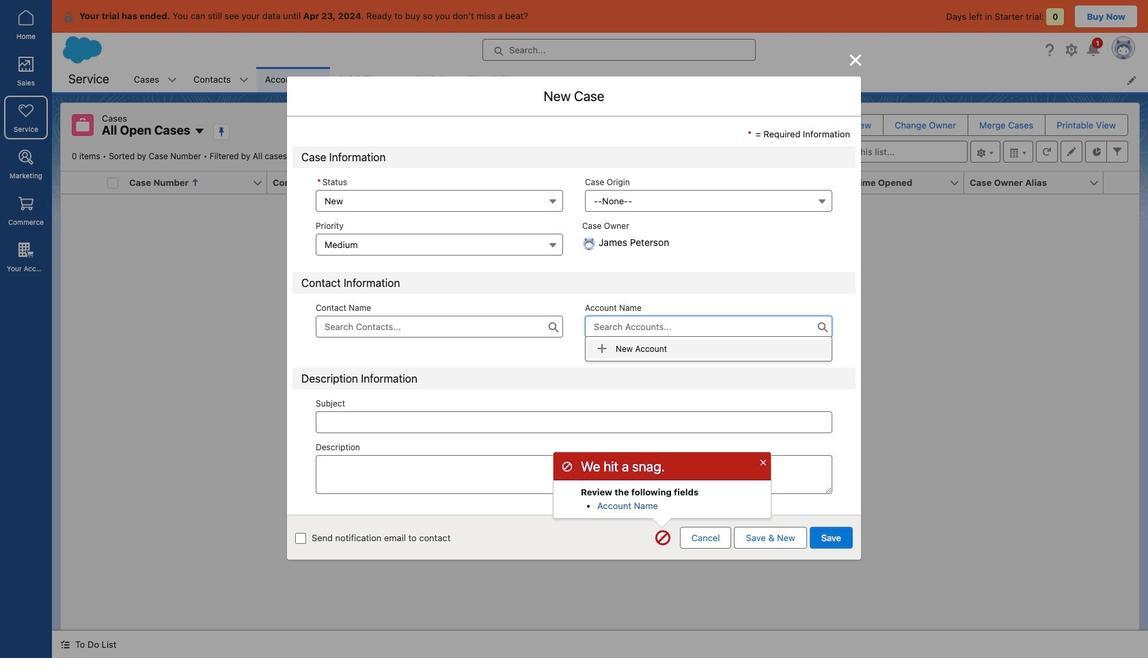Task type: locate. For each thing, give the bounding box(es) containing it.
None text field
[[316, 412, 833, 434], [316, 456, 833, 495], [316, 412, 833, 434], [316, 456, 833, 495]]

text default image
[[63, 12, 74, 22], [597, 344, 608, 355]]

0 vertical spatial text default image
[[63, 12, 74, 22]]

all open cases|cases|list view element
[[60, 103, 1141, 631]]

list view controls image
[[971, 141, 1001, 163]]

Status - Current Selection: New button
[[316, 190, 563, 212]]

date/time opened element
[[825, 172, 973, 194]]

cell
[[102, 172, 124, 194]]

text error image
[[655, 530, 671, 547]]

list item
[[126, 67, 185, 92], [185, 67, 257, 92], [257, 67, 330, 92], [330, 67, 408, 92], [462, 67, 542, 92]]

status
[[430, 319, 770, 483]]

item number element
[[61, 172, 102, 194]]

Search Accounts... text field
[[585, 316, 833, 338]]

contact name element
[[267, 172, 415, 194]]

option
[[586, 340, 832, 358]]

status element
[[546, 172, 694, 194]]

Case Origin - Current Selection: --None-- button
[[585, 190, 833, 212]]

select list display image
[[1004, 141, 1034, 163]]

subject element
[[407, 172, 555, 194]]

1 vertical spatial text default image
[[597, 344, 608, 355]]

dialog
[[553, 452, 772, 529]]

all open cases status
[[72, 151, 408, 161]]

list box
[[585, 336, 833, 362]]

action image
[[1104, 172, 1140, 194]]

action element
[[1104, 172, 1140, 194]]

list
[[126, 67, 1149, 92]]

priority element
[[686, 172, 834, 194]]



Task type: vqa. For each thing, say whether or not it's contained in the screenshot.
Select an Option text field
no



Task type: describe. For each thing, give the bounding box(es) containing it.
inverse image
[[848, 52, 864, 68]]

item number image
[[61, 172, 102, 194]]

2 list item from the left
[[185, 67, 257, 92]]

cell inside the all open cases|cases|list view element
[[102, 172, 124, 194]]

Priority - Current Selection: Medium button
[[316, 234, 563, 256]]

5 list item from the left
[[462, 67, 542, 92]]

4 list item from the left
[[330, 67, 408, 92]]

Search Contacts... text field
[[316, 316, 563, 338]]

text default image
[[60, 640, 70, 650]]

1 horizontal spatial text default image
[[597, 344, 608, 355]]

3 list item from the left
[[257, 67, 330, 92]]

we hit a snag. review the following fields element
[[581, 487, 699, 498]]

case owner alias element
[[965, 172, 1113, 194]]

case number element
[[124, 172, 276, 194]]

0 horizontal spatial text default image
[[63, 12, 74, 22]]

Search All Open Cases list view. search field
[[804, 141, 968, 163]]

1 list item from the left
[[126, 67, 185, 92]]



